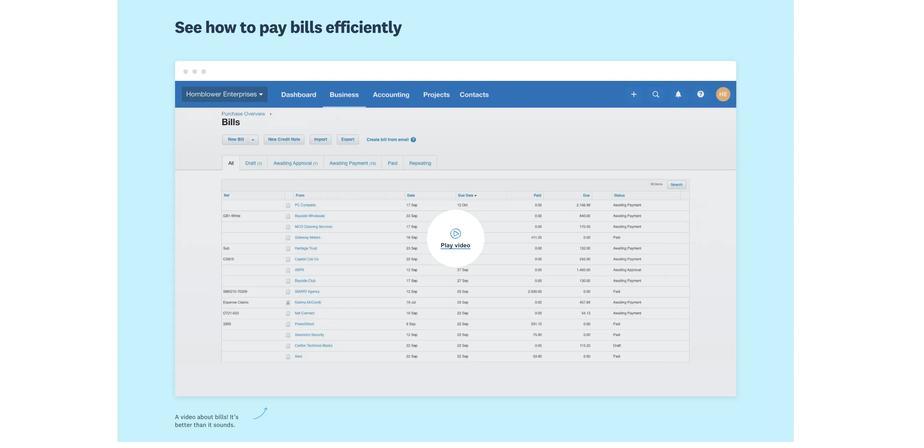 Task type: describe. For each thing, give the bounding box(es) containing it.
efficiently
[[326, 17, 402, 38]]

it
[[208, 421, 212, 429]]

play video button
[[175, 81, 737, 397]]

pay
[[259, 17, 287, 38]]

bills!
[[215, 413, 228, 421]]

play video
[[441, 242, 471, 249]]

it's
[[230, 413, 239, 421]]

bills
[[290, 17, 322, 38]]

than
[[194, 421, 206, 429]]



Task type: locate. For each thing, give the bounding box(es) containing it.
0 vertical spatial video
[[455, 242, 471, 249]]

video inside button
[[455, 242, 471, 249]]

play
[[441, 242, 453, 249]]

see
[[175, 17, 202, 38]]

to
[[240, 17, 256, 38]]

video for a
[[181, 413, 196, 421]]

about
[[197, 413, 213, 421]]

a
[[175, 413, 179, 421]]

a video about bills! it's better than it sounds.
[[175, 413, 239, 429]]

video inside "a video about bills! it's better than it sounds."
[[181, 413, 196, 421]]

how
[[205, 17, 237, 38]]

video right play
[[455, 242, 471, 249]]

1 horizontal spatial video
[[455, 242, 471, 249]]

better
[[175, 421, 192, 429]]

see how to pay bills efficiently
[[175, 17, 402, 38]]

video right a
[[181, 413, 196, 421]]

sounds.
[[214, 421, 235, 429]]

video
[[455, 242, 471, 249], [181, 413, 196, 421]]

0 horizontal spatial video
[[181, 413, 196, 421]]

1 vertical spatial video
[[181, 413, 196, 421]]

video for play
[[455, 242, 471, 249]]



Task type: vqa. For each thing, say whether or not it's contained in the screenshot.
pay
yes



